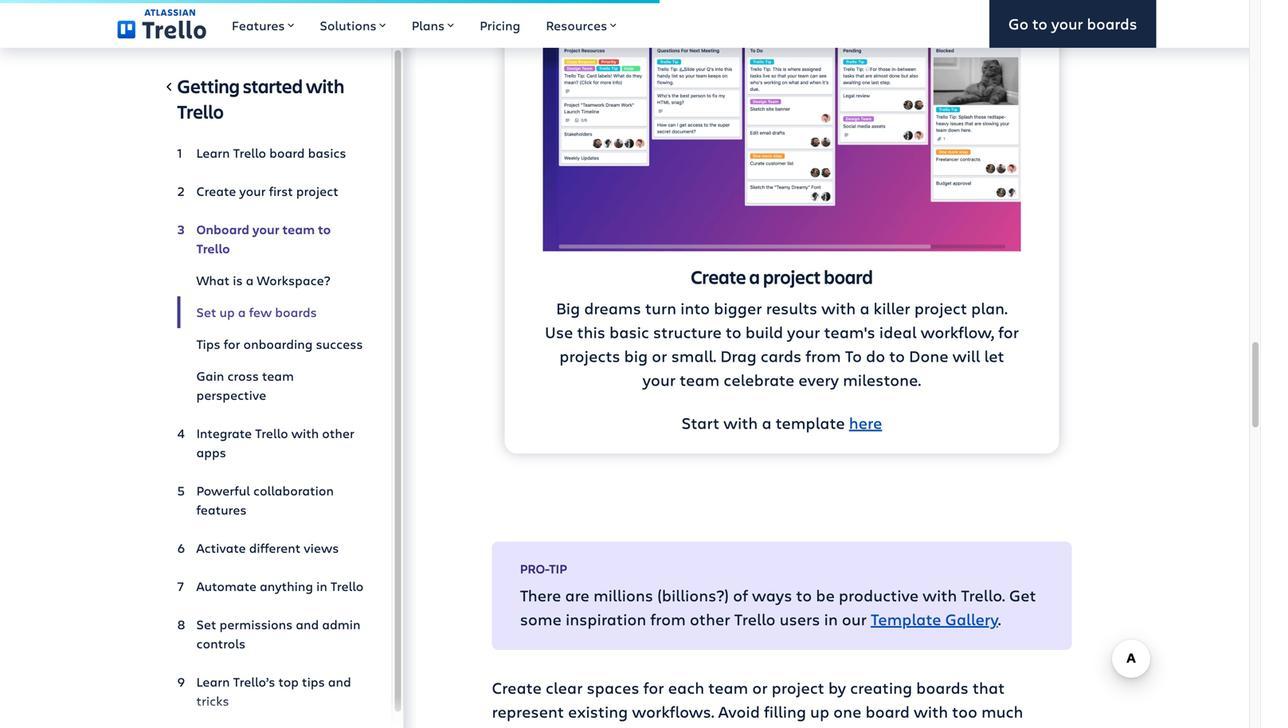 Task type: describe. For each thing, give the bounding box(es) containing it.
tips
[[196, 336, 221, 353]]

cards
[[761, 345, 802, 367]]

with right start at the bottom
[[724, 412, 758, 434]]

your down big
[[643, 369, 676, 391]]

getting
[[177, 73, 240, 98]]

board inside create clear spaces for each team or project by creating boards that represent existing workflows. avoid filling up one board with too much information, and instead create new boards to break down your workflow
[[866, 701, 910, 723]]

with inside 'getting started with trello'
[[306, 73, 344, 98]]

team inside create a project board big dreams turn into bigger results with a killer project plan. use this basic structure to build your team's ideal workflow, for projects big or small. drag cards from to do to done will let your team celebrate every milestone.
[[680, 369, 720, 391]]

team's
[[825, 321, 876, 343]]

to inside there are millions (billions?) of ways to be productive with trello. get some inspiration from other trello users in our
[[797, 585, 812, 606]]

powerful collaboration features
[[196, 482, 334, 518]]

much
[[982, 701, 1024, 723]]

template gallery .
[[871, 609, 1002, 630]]

permissions
[[220, 616, 293, 633]]

trello up create your first project
[[233, 144, 266, 161]]

set for set up a few boards
[[196, 304, 216, 321]]

started
[[243, 73, 303, 98]]

break
[[846, 725, 889, 728]]

project right first
[[296, 183, 339, 200]]

is
[[233, 272, 243, 289]]

set permissions and admin controls
[[196, 616, 361, 652]]

users
[[780, 609, 821, 630]]

solutions button
[[307, 0, 399, 48]]

here link
[[849, 412, 883, 434]]

set permissions and admin controls link
[[177, 609, 366, 660]]

by
[[829, 677, 847, 699]]

getting started with trello link
[[177, 73, 366, 131]]

plans
[[412, 17, 445, 34]]

from inside create a project board big dreams turn into bigger results with a killer project plan. use this basic structure to build your team's ideal workflow, for projects big or small. drag cards from to do to done will let your team celebrate every milestone.
[[806, 345, 841, 367]]

this
[[577, 321, 606, 343]]

build
[[746, 321, 783, 343]]

a up bigger
[[750, 264, 760, 289]]

big
[[556, 297, 580, 319]]

are
[[565, 585, 590, 606]]

0 vertical spatial board
[[269, 144, 305, 161]]

to
[[845, 345, 862, 367]]

for inside create a project board big dreams turn into bigger results with a killer project plan. use this basic structure to build your team's ideal workflow, for projects big or small. drag cards from to do to done will let your team celebrate every milestone.
[[999, 321, 1020, 343]]

gallery
[[946, 609, 998, 630]]

team inside create clear spaces for each team or project by creating boards that represent existing workflows. avoid filling up one board with too much information, and instead create new boards to break down your workflow
[[709, 677, 749, 699]]

get
[[1010, 585, 1037, 606]]

apps
[[196, 444, 226, 461]]

(billions?)
[[658, 585, 729, 606]]

cross
[[228, 367, 259, 385]]

use
[[545, 321, 573, 343]]

for inside create clear spaces for each team or project by creating boards that represent existing workflows. avoid filling up one board with too much information, and instead create new boards to break down your workflow
[[644, 677, 664, 699]]

integrate trello with other apps
[[196, 425, 355, 461]]

each
[[668, 677, 705, 699]]

workflow
[[977, 725, 1048, 728]]

with inside there are millions (billions?) of ways to be productive with trello. get some inspiration from other trello users in our
[[923, 585, 958, 606]]

template
[[776, 412, 845, 434]]

learn for learn trello board basics
[[196, 144, 230, 161]]

create clear spaces for each team or project by creating boards that represent existing workflows. avoid filling up one board with too much information, and instead create new boards to break down your workflow 
[[492, 677, 1065, 728]]

tip
[[549, 561, 567, 578]]

or inside create a project board big dreams turn into bigger results with a killer project plan. use this basic structure to build your team's ideal workflow, for projects big or small. drag cards from to do to done will let your team celebrate every milestone.
[[652, 345, 668, 367]]

to right do
[[890, 345, 905, 367]]

a for few
[[238, 304, 246, 321]]

there are millions (billions?) of ways to be productive with trello. get some inspiration from other trello users in our
[[520, 585, 1037, 630]]

workspace?
[[257, 272, 331, 289]]

create a project board big dreams turn into bigger results with a killer project plan. use this basic structure to build your team's ideal workflow, for projects big or small. drag cards from to do to done will let your team celebrate every milestone.
[[545, 264, 1020, 391]]

create for a
[[691, 264, 746, 289]]

ideal
[[880, 321, 917, 343]]

to inside create clear spaces for each team or project by creating boards that represent existing workflows. avoid filling up one board with too much information, and instead create new boards to break down your workflow
[[826, 725, 842, 728]]

onboarding
[[244, 336, 313, 353]]

small.
[[672, 345, 717, 367]]

create your first project
[[196, 183, 339, 200]]

powerful collaboration features link
[[177, 475, 366, 526]]

start
[[682, 412, 720, 434]]

every
[[799, 369, 839, 391]]

our
[[842, 609, 867, 630]]

into
[[681, 297, 710, 319]]

few
[[249, 304, 272, 321]]

project inside create clear spaces for each team or project by creating boards that represent existing workflows. avoid filling up one board with too much information, and instead create new boards to break down your workflow
[[772, 677, 825, 699]]

done
[[909, 345, 949, 367]]

anything
[[260, 578, 313, 595]]

create for your
[[196, 183, 236, 200]]

plan.
[[972, 297, 1008, 319]]

create for clear
[[492, 677, 542, 699]]

template
[[871, 609, 942, 630]]

page progress progress bar
[[0, 0, 689, 3]]

and inside set permissions and admin controls
[[296, 616, 319, 633]]

.
[[998, 609, 1002, 630]]

drag
[[721, 345, 757, 367]]

your inside onboard your team to trello
[[253, 221, 279, 238]]

your inside go to your boards link
[[1052, 13, 1084, 34]]

trello.
[[962, 585, 1006, 606]]

go to your boards link
[[990, 0, 1157, 48]]

create your first project link
[[177, 175, 366, 207]]

results
[[766, 297, 818, 319]]

killer
[[874, 297, 911, 319]]

tips for onboarding success link
[[177, 328, 366, 360]]

inspiration
[[566, 609, 647, 630]]

set for set permissions and admin controls
[[196, 616, 216, 633]]

be
[[816, 585, 835, 606]]

from inside there are millions (billions?) of ways to be productive with trello. get some inspiration from other trello users in our
[[651, 609, 686, 630]]

other inside there are millions (billions?) of ways to be productive with trello. get some inspiration from other trello users in our
[[690, 609, 731, 630]]

onboard
[[196, 221, 250, 238]]

atlassian trello image
[[118, 9, 206, 39]]

bigger
[[714, 297, 762, 319]]

onboard your team to trello
[[196, 221, 331, 257]]

workflow,
[[921, 321, 995, 343]]

views
[[304, 540, 339, 557]]

automate anything in trello
[[196, 578, 364, 595]]

here
[[849, 412, 883, 434]]

trello inside 'getting started with trello'
[[177, 99, 224, 124]]

features button
[[219, 0, 307, 48]]

team inside 'gain cross team perspective'
[[262, 367, 294, 385]]

learn trello's top tips and tricks link
[[177, 666, 366, 717]]

existing
[[568, 701, 628, 723]]



Task type: locate. For each thing, give the bounding box(es) containing it.
turn
[[645, 297, 677, 319]]

productive
[[839, 585, 919, 606]]

resources
[[546, 17, 608, 34]]

with inside create clear spaces for each team or project by creating boards that represent existing workflows. avoid filling up one board with too much information, and instead create new boards to break down your workflow
[[914, 701, 949, 723]]

board
[[269, 144, 305, 161], [824, 264, 873, 289], [866, 701, 910, 723]]

1 vertical spatial create
[[691, 264, 746, 289]]

create inside create a project board big dreams turn into bigger results with a killer project plan. use this basic structure to build your team's ideal workflow, for projects big or small. drag cards from to do to done will let your team celebrate every milestone.
[[691, 264, 746, 289]]

learn trello's top tips and tricks
[[196, 673, 351, 710]]

from
[[806, 345, 841, 367], [651, 609, 686, 630]]

learn trello board basics
[[196, 144, 346, 161]]

tips
[[302, 673, 325, 691]]

pro-
[[520, 561, 549, 578]]

and inside create clear spaces for each team or project by creating boards that represent existing workflows. avoid filling up one board with too much information, and instead create new boards to break down your workflow
[[588, 725, 617, 728]]

0 horizontal spatial up
[[220, 304, 235, 321]]

integrate
[[196, 425, 252, 442]]

0 vertical spatial or
[[652, 345, 668, 367]]

0 vertical spatial from
[[806, 345, 841, 367]]

0 horizontal spatial for
[[224, 336, 240, 353]]

up
[[220, 304, 235, 321], [811, 701, 830, 723]]

gain cross team perspective link
[[177, 360, 366, 411]]

to
[[1033, 13, 1048, 34], [318, 221, 331, 238], [726, 321, 742, 343], [890, 345, 905, 367], [797, 585, 812, 606], [826, 725, 842, 728]]

milestone.
[[843, 369, 922, 391]]

pricing link
[[467, 0, 533, 48]]

perspective
[[196, 387, 266, 404]]

and left admin
[[296, 616, 319, 633]]

filling
[[764, 701, 807, 723]]

collaboration
[[253, 482, 334, 499]]

some
[[520, 609, 562, 630]]

your inside create your first project link
[[239, 183, 266, 200]]

2 horizontal spatial create
[[691, 264, 746, 289]]

trello
[[177, 99, 224, 124], [233, 144, 266, 161], [196, 240, 230, 257], [255, 425, 288, 442], [331, 578, 364, 595], [735, 609, 776, 630]]

one
[[834, 701, 862, 723]]

big
[[625, 345, 648, 367]]

creating
[[851, 677, 913, 699]]

project up 'filling'
[[772, 677, 825, 699]]

learn up tricks
[[196, 673, 230, 691]]

celebrate
[[724, 369, 795, 391]]

information,
[[492, 725, 584, 728]]

getting started with trello
[[177, 73, 344, 124]]

board inside create a project board big dreams turn into bigger results with a killer project plan. use this basic structure to build your team's ideal workflow, for projects big or small. drag cards from to do to done will let your team celebrate every milestone.
[[824, 264, 873, 289]]

2 vertical spatial board
[[866, 701, 910, 723]]

2 learn from the top
[[196, 673, 230, 691]]

0 horizontal spatial in
[[316, 578, 327, 595]]

2 horizontal spatial for
[[999, 321, 1020, 343]]

will
[[953, 345, 981, 367]]

1 horizontal spatial or
[[753, 677, 768, 699]]

1 horizontal spatial other
[[690, 609, 731, 630]]

a left "few"
[[238, 304, 246, 321]]

trello down onboard
[[196, 240, 230, 257]]

avoid
[[719, 701, 760, 723]]

with inside the integrate trello with other apps
[[292, 425, 319, 442]]

set up controls
[[196, 616, 216, 633]]

trello inside onboard your team to trello
[[196, 240, 230, 257]]

1 vertical spatial from
[[651, 609, 686, 630]]

set inside set permissions and admin controls
[[196, 616, 216, 633]]

let
[[985, 345, 1005, 367]]

go to your boards
[[1009, 13, 1138, 34]]

1 vertical spatial or
[[753, 677, 768, 699]]

1 vertical spatial and
[[328, 673, 351, 691]]

a right is
[[246, 272, 254, 289]]

millions
[[594, 585, 654, 606]]

in
[[316, 578, 327, 595], [825, 609, 838, 630]]

project up results
[[763, 264, 821, 289]]

learn up create your first project
[[196, 144, 230, 161]]

new
[[733, 725, 766, 728]]

a left template at the right
[[762, 412, 772, 434]]

and inside learn trello's top tips and tricks
[[328, 673, 351, 691]]

projects
[[560, 345, 621, 367]]

other down '(billions?)'
[[690, 609, 731, 630]]

to inside onboard your team to trello
[[318, 221, 331, 238]]

what is a workspace?
[[196, 272, 331, 289]]

learn inside learn trello's top tips and tricks
[[196, 673, 230, 691]]

or
[[652, 345, 668, 367], [753, 677, 768, 699]]

trello inside there are millions (billions?) of ways to be productive with trello. get some inspiration from other trello users in our
[[735, 609, 776, 630]]

other up collaboration
[[322, 425, 355, 442]]

1 horizontal spatial in
[[825, 609, 838, 630]]

in inside automate anything in trello link
[[316, 578, 327, 595]]

your down results
[[787, 321, 821, 343]]

learn for learn trello's top tips and tricks
[[196, 673, 230, 691]]

0 vertical spatial create
[[196, 183, 236, 200]]

in left our
[[825, 609, 838, 630]]

up left one at the right
[[811, 701, 830, 723]]

with up team's
[[822, 297, 856, 319]]

create
[[196, 183, 236, 200], [691, 264, 746, 289], [492, 677, 542, 699]]

your down create your first project
[[253, 221, 279, 238]]

trello down the getting
[[177, 99, 224, 124]]

admin
[[322, 616, 361, 633]]

create up onboard
[[196, 183, 236, 200]]

1 vertical spatial up
[[811, 701, 830, 723]]

controls
[[196, 635, 246, 652]]

learn trello board basics link
[[177, 137, 366, 169]]

create
[[682, 725, 729, 728]]

activate different views link
[[177, 532, 366, 564]]

create inside create clear spaces for each team or project by creating boards that represent existing workflows. avoid filling up one board with too much information, and instead create new boards to break down your workflow
[[492, 677, 542, 699]]

2 horizontal spatial and
[[588, 725, 617, 728]]

0 horizontal spatial other
[[322, 425, 355, 442]]

team down onboarding
[[262, 367, 294, 385]]

trello right integrate on the left
[[255, 425, 288, 442]]

pricing
[[480, 17, 521, 34]]

there
[[520, 585, 561, 606]]

2 vertical spatial create
[[492, 677, 542, 699]]

1 vertical spatial learn
[[196, 673, 230, 691]]

0 horizontal spatial create
[[196, 183, 236, 200]]

go
[[1009, 13, 1029, 34]]

2 set from the top
[[196, 616, 216, 633]]

1 learn from the top
[[196, 144, 230, 161]]

up left "few"
[[220, 304, 235, 321]]

instead
[[621, 725, 678, 728]]

structure
[[653, 321, 722, 343]]

your down too
[[939, 725, 973, 728]]

powerful
[[196, 482, 250, 499]]

or up avoid at the right
[[753, 677, 768, 699]]

a for workspace?
[[246, 272, 254, 289]]

board up team's
[[824, 264, 873, 289]]

boards
[[1087, 13, 1138, 34], [275, 304, 317, 321], [917, 677, 969, 699], [770, 725, 822, 728]]

clear
[[546, 677, 583, 699]]

your
[[1052, 13, 1084, 34], [239, 183, 266, 200], [253, 221, 279, 238], [787, 321, 821, 343], [643, 369, 676, 391], [939, 725, 973, 728]]

with right started
[[306, 73, 344, 98]]

team
[[283, 221, 315, 238], [262, 367, 294, 385], [680, 369, 720, 391], [709, 677, 749, 699]]

solutions
[[320, 17, 377, 34]]

or inside create clear spaces for each team or project by creating boards that represent existing workflows. avoid filling up one board with too much information, and instead create new boards to break down your workflow
[[753, 677, 768, 699]]

set
[[196, 304, 216, 321], [196, 616, 216, 633]]

create up bigger
[[691, 264, 746, 289]]

basics
[[308, 144, 346, 161]]

to left be
[[797, 585, 812, 606]]

0 horizontal spatial and
[[296, 616, 319, 633]]

spaces
[[587, 677, 640, 699]]

a left the killer at the right
[[860, 297, 870, 319]]

set up a few boards link
[[177, 296, 366, 328]]

your left first
[[239, 183, 266, 200]]

start with a template here
[[682, 412, 883, 434]]

tips for onboarding success
[[196, 336, 363, 353]]

create up represent
[[492, 677, 542, 699]]

of
[[733, 585, 748, 606]]

set up a few boards
[[196, 304, 317, 321]]

in inside there are millions (billions?) of ways to be productive with trello. get some inspiration from other trello users in our
[[825, 609, 838, 630]]

too
[[953, 701, 978, 723]]

1 vertical spatial other
[[690, 609, 731, 630]]

from down '(billions?)'
[[651, 609, 686, 630]]

for right tips
[[224, 336, 240, 353]]

gain
[[196, 367, 224, 385]]

with
[[306, 73, 344, 98], [822, 297, 856, 319], [724, 412, 758, 434], [292, 425, 319, 442], [923, 585, 958, 606], [914, 701, 949, 723]]

1 horizontal spatial create
[[492, 677, 542, 699]]

team up avoid at the right
[[709, 677, 749, 699]]

0 horizontal spatial or
[[652, 345, 668, 367]]

team down small.
[[680, 369, 720, 391]]

0 vertical spatial learn
[[196, 144, 230, 161]]

team inside onboard your team to trello
[[283, 221, 315, 238]]

0 horizontal spatial from
[[651, 609, 686, 630]]

resources button
[[533, 0, 630, 48]]

other inside the integrate trello with other apps
[[322, 425, 355, 442]]

0 vertical spatial other
[[322, 425, 355, 442]]

your inside create clear spaces for each team or project by creating boards that represent existing workflows. avoid filling up one board with too much information, and instead create new boards to break down your workflow
[[939, 725, 973, 728]]

1 set from the top
[[196, 304, 216, 321]]

and right tips
[[328, 673, 351, 691]]

1 horizontal spatial and
[[328, 673, 351, 691]]

template gallery link
[[871, 609, 998, 630]]

set up tips
[[196, 304, 216, 321]]

1 horizontal spatial up
[[811, 701, 830, 723]]

0 vertical spatial set
[[196, 304, 216, 321]]

for up workflows.
[[644, 677, 664, 699]]

features
[[196, 501, 247, 518]]

activate
[[196, 540, 246, 557]]

first
[[269, 183, 293, 200]]

trello up admin
[[331, 578, 364, 595]]

represent
[[492, 701, 564, 723]]

your right go at right top
[[1052, 13, 1084, 34]]

trello inside the integrate trello with other apps
[[255, 425, 288, 442]]

to up workspace?
[[318, 221, 331, 238]]

1 vertical spatial set
[[196, 616, 216, 633]]

to right go at right top
[[1033, 13, 1048, 34]]

0 vertical spatial and
[[296, 616, 319, 633]]

0 vertical spatial up
[[220, 304, 235, 321]]

and
[[296, 616, 319, 633], [328, 673, 351, 691], [588, 725, 617, 728]]

from up the every
[[806, 345, 841, 367]]

board down creating
[[866, 701, 910, 723]]

0 vertical spatial in
[[316, 578, 327, 595]]

and down existing
[[588, 725, 617, 728]]

board up first
[[269, 144, 305, 161]]

to down one at the right
[[826, 725, 842, 728]]

with up down
[[914, 701, 949, 723]]

1 vertical spatial in
[[825, 609, 838, 630]]

a for template
[[762, 412, 772, 434]]

to down bigger
[[726, 321, 742, 343]]

team down first
[[283, 221, 315, 238]]

for up let
[[999, 321, 1020, 343]]

2 vertical spatial and
[[588, 725, 617, 728]]

with down the gain cross team perspective "link"
[[292, 425, 319, 442]]

in right anything at the bottom left of the page
[[316, 578, 327, 595]]

1 vertical spatial board
[[824, 264, 873, 289]]

up inside create clear spaces for each team or project by creating boards that represent existing workflows. avoid filling up one board with too much information, and instead create new boards to break down your workflow
[[811, 701, 830, 723]]

trello down of on the right of the page
[[735, 609, 776, 630]]

1 horizontal spatial from
[[806, 345, 841, 367]]

a
[[750, 264, 760, 289], [246, 272, 254, 289], [860, 297, 870, 319], [238, 304, 246, 321], [762, 412, 772, 434]]

with inside create a project board big dreams turn into bigger results with a killer project plan. use this basic structure to build your team's ideal workflow, for projects big or small. drag cards from to do to done will let your team celebrate every milestone.
[[822, 297, 856, 319]]

or right big
[[652, 345, 668, 367]]

with up template gallery .
[[923, 585, 958, 606]]

project up workflow,
[[915, 297, 968, 319]]

1 horizontal spatial for
[[644, 677, 664, 699]]



Task type: vqa. For each thing, say whether or not it's contained in the screenshot.
Go
yes



